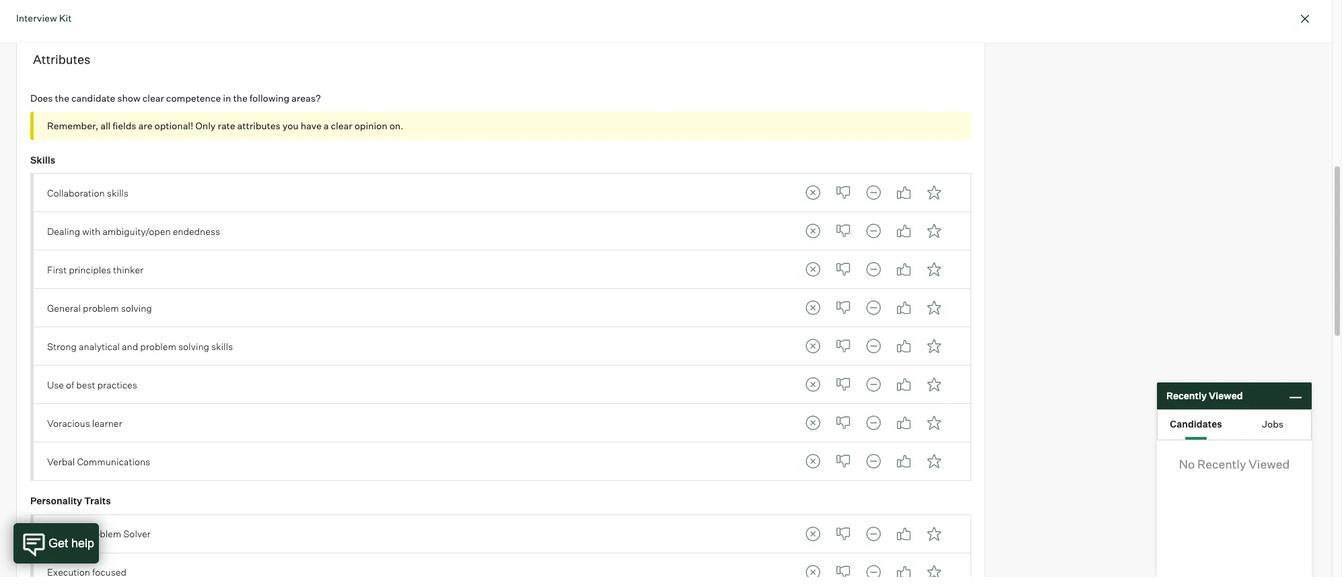 Task type: describe. For each thing, give the bounding box(es) containing it.
does
[[30, 92, 53, 104]]

definitely not image for use of best practices
[[800, 371, 827, 398]]

definitely not button for dealing with ambiguity/open endedness
[[800, 218, 827, 245]]

mixed image for solver
[[860, 521, 887, 547]]

yes button for collaboration skills
[[891, 179, 918, 206]]

no image for first principles thinker
[[830, 256, 857, 283]]

6 yes image from the top
[[891, 448, 918, 475]]

verbal communications
[[47, 456, 150, 467]]

10 mixed button from the top
[[860, 559, 887, 577]]

problem
[[85, 528, 121, 539]]

with
[[82, 225, 100, 237]]

definitely not image for dealing with ambiguity/open endedness
[[800, 218, 827, 245]]

tab list for creative problem solver
[[800, 521, 948, 547]]

only
[[196, 120, 216, 131]]

no image for dealing with ambiguity/open endedness
[[830, 218, 857, 245]]

yes image for best
[[891, 371, 918, 398]]

strong yes button for dealing with ambiguity/open endedness
[[921, 218, 948, 245]]

dealing
[[47, 225, 80, 237]]

yes image for solver
[[891, 521, 918, 547]]

on.
[[390, 120, 404, 131]]

principles
[[69, 264, 111, 275]]

yes image for dealing with ambiguity/open endedness
[[891, 218, 918, 245]]

definitely not image for verbal communications
[[800, 448, 827, 475]]

are
[[138, 120, 153, 131]]

show
[[117, 92, 141, 104]]

creative problem solver
[[47, 528, 151, 539]]

you
[[283, 120, 299, 131]]

strong
[[47, 340, 77, 352]]

endedness
[[173, 225, 220, 237]]

ambiguity/open
[[103, 225, 171, 237]]

practices
[[97, 379, 137, 390]]

strong yes image for thinker
[[921, 256, 948, 283]]

first
[[47, 264, 67, 275]]

mixed image for thinker
[[860, 256, 887, 283]]

strong yes button for use of best practices
[[921, 371, 948, 398]]

definitely not image for thinker
[[800, 256, 827, 283]]

7 definitely not image from the top
[[800, 559, 827, 577]]

does the candidate show clear competence in the following areas?
[[30, 92, 321, 104]]

10 definitely not button from the top
[[800, 559, 827, 577]]

strong yes image for best
[[921, 371, 948, 398]]

definitely not image for strong analytical and problem solving skills
[[800, 333, 827, 360]]

3 no image from the top
[[830, 559, 857, 577]]

recently viewed
[[1167, 390, 1243, 402]]

tab list containing candidates
[[1158, 410, 1312, 440]]

mixed image for solving
[[860, 295, 887, 321]]

thinker
[[113, 264, 144, 275]]

1 mixed image from the top
[[860, 179, 887, 206]]

remember,
[[47, 120, 98, 131]]

mixed button for dealing with ambiguity/open endedness
[[860, 218, 887, 245]]

best
[[76, 379, 95, 390]]

yes button for use of best practices
[[891, 371, 918, 398]]

no button for dealing with ambiguity/open endedness
[[830, 218, 857, 245]]

personality
[[30, 495, 82, 507]]

use
[[47, 379, 64, 390]]

strong analytical and problem solving skills
[[47, 340, 233, 352]]

4 strong yes image from the top
[[921, 410, 948, 437]]

yes image for and
[[891, 333, 918, 360]]

no button for creative problem solver
[[830, 521, 857, 547]]

no button for collaboration skills
[[830, 179, 857, 206]]

strong yes button for strong analytical and problem solving skills
[[921, 333, 948, 360]]

yes button for general problem solving
[[891, 295, 918, 321]]

attributes
[[237, 120, 281, 131]]

mixed button for use of best practices
[[860, 371, 887, 398]]

0 horizontal spatial skills
[[107, 187, 129, 198]]

tab list for strong analytical and problem solving skills
[[800, 333, 948, 360]]

optional!
[[155, 120, 193, 131]]

definitely not button for collaboration skills
[[800, 179, 827, 206]]

mixed button for strong analytical and problem solving skills
[[860, 333, 887, 360]]

1 strong yes image from the top
[[921, 179, 948, 206]]

mixed button for first principles thinker
[[860, 256, 887, 283]]

all
[[100, 120, 111, 131]]

close image
[[1298, 11, 1314, 27]]

tab list for dealing with ambiguity/open endedness
[[800, 218, 948, 245]]

collaboration
[[47, 187, 105, 198]]

no button for strong analytical and problem solving skills
[[830, 333, 857, 360]]

2 the from the left
[[233, 92, 248, 104]]

3 mixed image from the top
[[860, 448, 887, 475]]

strong yes image for solving
[[921, 295, 948, 321]]

in
[[223, 92, 231, 104]]

no image for strong analytical and problem solving skills
[[830, 333, 857, 360]]

strong yes button for creative problem solver
[[921, 521, 948, 547]]

no image for verbal communications
[[830, 448, 857, 475]]

of
[[66, 379, 74, 390]]

yes button for first principles thinker
[[891, 256, 918, 283]]

voracious
[[47, 417, 90, 429]]

first principles thinker
[[47, 264, 144, 275]]

definitely not button for use of best practices
[[800, 371, 827, 398]]

1 vertical spatial clear
[[331, 120, 353, 131]]

yes image for solving
[[891, 295, 918, 321]]

0 vertical spatial recently
[[1167, 390, 1207, 402]]

no button for verbal communications
[[830, 448, 857, 475]]

10 yes button from the top
[[891, 559, 918, 577]]



Task type: vqa. For each thing, say whether or not it's contained in the screenshot.
XYChart image
no



Task type: locate. For each thing, give the bounding box(es) containing it.
strong yes image for solver
[[921, 521, 948, 547]]

a
[[324, 120, 329, 131]]

strong yes button for verbal communications
[[921, 448, 948, 475]]

4 yes button from the top
[[891, 295, 918, 321]]

3 strong yes image from the top
[[921, 295, 948, 321]]

clear right a on the left of the page
[[331, 120, 353, 131]]

definitely not button for first principles thinker
[[800, 256, 827, 283]]

8 strong yes button from the top
[[921, 448, 948, 475]]

strong yes button for first principles thinker
[[921, 256, 948, 283]]

definitely not button for verbal communications
[[800, 448, 827, 475]]

use of best practices
[[47, 379, 137, 390]]

strong yes button for general problem solving
[[921, 295, 948, 321]]

6 yes button from the top
[[891, 371, 918, 398]]

personality traits
[[30, 495, 111, 507]]

tab list
[[800, 179, 948, 206], [800, 218, 948, 245], [800, 256, 948, 283], [800, 295, 948, 321], [800, 333, 948, 360], [800, 371, 948, 398], [800, 410, 948, 437], [1158, 410, 1312, 440], [800, 448, 948, 475], [800, 521, 948, 547], [800, 559, 948, 577]]

4 no image from the top
[[830, 333, 857, 360]]

2 no image from the top
[[830, 218, 857, 245]]

2 no button from the top
[[830, 218, 857, 245]]

mixed button for collaboration skills
[[860, 179, 887, 206]]

7 no button from the top
[[830, 410, 857, 437]]

3 strong yes button from the top
[[921, 256, 948, 283]]

3 mixed button from the top
[[860, 256, 887, 283]]

0 horizontal spatial clear
[[143, 92, 164, 104]]

2 definitely not image from the top
[[800, 333, 827, 360]]

3 no image from the top
[[830, 256, 857, 283]]

5 yes button from the top
[[891, 333, 918, 360]]

5 definitely not image from the top
[[800, 448, 827, 475]]

mixed button for general problem solving
[[860, 295, 887, 321]]

4 mixed button from the top
[[860, 295, 887, 321]]

learner
[[92, 417, 122, 429]]

no
[[1180, 457, 1195, 471]]

2 strong yes image from the top
[[921, 256, 948, 283]]

0 horizontal spatial the
[[55, 92, 69, 104]]

9 definitely not button from the top
[[800, 521, 827, 547]]

general
[[47, 302, 81, 314]]

yes button
[[891, 179, 918, 206], [891, 218, 918, 245], [891, 256, 918, 283], [891, 295, 918, 321], [891, 333, 918, 360], [891, 371, 918, 398], [891, 410, 918, 437], [891, 448, 918, 475], [891, 521, 918, 547], [891, 559, 918, 577]]

strong yes button
[[921, 179, 948, 206], [921, 218, 948, 245], [921, 256, 948, 283], [921, 295, 948, 321], [921, 333, 948, 360], [921, 371, 948, 398], [921, 410, 948, 437], [921, 448, 948, 475], [921, 521, 948, 547], [921, 559, 948, 577]]

no image for voracious learner
[[830, 410, 857, 437]]

1 horizontal spatial the
[[233, 92, 248, 104]]

problem right and
[[140, 340, 176, 352]]

2 strong yes button from the top
[[921, 218, 948, 245]]

2 yes image from the top
[[891, 410, 918, 437]]

yes image
[[891, 218, 918, 245], [891, 410, 918, 437], [891, 559, 918, 577]]

8 yes button from the top
[[891, 448, 918, 475]]

5 no button from the top
[[830, 333, 857, 360]]

recently right no
[[1198, 457, 1247, 471]]

8 definitely not button from the top
[[800, 448, 827, 475]]

7 yes image from the top
[[891, 521, 918, 547]]

opinion
[[355, 120, 388, 131]]

3 mixed image from the top
[[860, 295, 887, 321]]

solver
[[123, 528, 151, 539]]

definitely not button
[[800, 179, 827, 206], [800, 218, 827, 245], [800, 256, 827, 283], [800, 295, 827, 321], [800, 333, 827, 360], [800, 371, 827, 398], [800, 410, 827, 437], [800, 448, 827, 475], [800, 521, 827, 547], [800, 559, 827, 577]]

7 definitely not button from the top
[[800, 410, 827, 437]]

fields
[[113, 120, 136, 131]]

kit
[[59, 12, 72, 24]]

2 vertical spatial no image
[[830, 559, 857, 577]]

6 no button from the top
[[830, 371, 857, 398]]

5 definitely not button from the top
[[800, 333, 827, 360]]

creative
[[47, 528, 83, 539]]

mixed image
[[860, 179, 887, 206], [860, 218, 887, 245], [860, 295, 887, 321], [860, 333, 887, 360], [860, 410, 887, 437]]

yes image for voracious learner
[[891, 410, 918, 437]]

1 no image from the top
[[830, 295, 857, 321]]

no button
[[830, 179, 857, 206], [830, 218, 857, 245], [830, 256, 857, 283], [830, 295, 857, 321], [830, 333, 857, 360], [830, 371, 857, 398], [830, 410, 857, 437], [830, 448, 857, 475], [830, 521, 857, 547], [830, 559, 857, 577]]

areas?
[[292, 92, 321, 104]]

1 the from the left
[[55, 92, 69, 104]]

1 vertical spatial viewed
[[1249, 457, 1290, 471]]

1 definitely not image from the top
[[800, 179, 827, 206]]

tab list for voracious learner
[[800, 410, 948, 437]]

no button for first principles thinker
[[830, 256, 857, 283]]

mixed button for creative problem solver
[[860, 521, 887, 547]]

2 mixed button from the top
[[860, 218, 887, 245]]

no button for use of best practices
[[830, 371, 857, 398]]

no button for general problem solving
[[830, 295, 857, 321]]

0 horizontal spatial viewed
[[1209, 390, 1243, 402]]

2 vertical spatial yes image
[[891, 559, 918, 577]]

mixed button
[[860, 179, 887, 206], [860, 218, 887, 245], [860, 256, 887, 283], [860, 295, 887, 321], [860, 333, 887, 360], [860, 371, 887, 398], [860, 410, 887, 437], [860, 448, 887, 475], [860, 521, 887, 547], [860, 559, 887, 577]]

3 definitely not button from the top
[[800, 256, 827, 283]]

2 yes button from the top
[[891, 218, 918, 245]]

tab list for general problem solving
[[800, 295, 948, 321]]

9 no button from the top
[[830, 521, 857, 547]]

analytical
[[79, 340, 120, 352]]

2 definitely not button from the top
[[800, 218, 827, 245]]

1 yes image from the top
[[891, 218, 918, 245]]

7 yes button from the top
[[891, 410, 918, 437]]

None text field
[[30, 0, 972, 14]]

competence
[[166, 92, 221, 104]]

viewed up candidates
[[1209, 390, 1243, 402]]

1 horizontal spatial viewed
[[1249, 457, 1290, 471]]

no image
[[830, 295, 857, 321], [830, 371, 857, 398], [830, 559, 857, 577]]

3 yes button from the top
[[891, 256, 918, 283]]

the
[[55, 92, 69, 104], [233, 92, 248, 104]]

7 no image from the top
[[830, 521, 857, 547]]

strong yes image for and
[[921, 333, 948, 360]]

0 vertical spatial skills
[[107, 187, 129, 198]]

rate
[[218, 120, 235, 131]]

1 vertical spatial solving
[[178, 340, 209, 352]]

0 vertical spatial problem
[[83, 302, 119, 314]]

mixed image for ambiguity/open
[[860, 218, 887, 245]]

5 no image from the top
[[830, 410, 857, 437]]

strong yes image
[[921, 179, 948, 206], [921, 333, 948, 360], [921, 371, 948, 398], [921, 410, 948, 437], [921, 521, 948, 547]]

3 definitely not image from the top
[[800, 371, 827, 398]]

1 definitely not button from the top
[[800, 179, 827, 206]]

4 strong yes button from the top
[[921, 295, 948, 321]]

solving
[[121, 302, 152, 314], [178, 340, 209, 352]]

1 horizontal spatial problem
[[140, 340, 176, 352]]

yes image
[[891, 179, 918, 206], [891, 256, 918, 283], [891, 295, 918, 321], [891, 333, 918, 360], [891, 371, 918, 398], [891, 448, 918, 475], [891, 521, 918, 547]]

1 horizontal spatial clear
[[331, 120, 353, 131]]

recently
[[1167, 390, 1207, 402], [1198, 457, 1247, 471]]

8 mixed button from the top
[[860, 448, 887, 475]]

candidates
[[1171, 418, 1223, 429]]

1 vertical spatial recently
[[1198, 457, 1247, 471]]

2 mixed image from the top
[[860, 218, 887, 245]]

6 definitely not button from the top
[[800, 371, 827, 398]]

1 mixed image from the top
[[860, 256, 887, 283]]

0 vertical spatial clear
[[143, 92, 164, 104]]

definitely not button for creative problem solver
[[800, 521, 827, 547]]

definitely not image
[[800, 218, 827, 245], [800, 333, 827, 360], [800, 371, 827, 398], [800, 410, 827, 437], [800, 448, 827, 475], [800, 521, 827, 547], [800, 559, 827, 577]]

mixed image for and
[[860, 333, 887, 360]]

5 yes image from the top
[[891, 371, 918, 398]]

5 mixed image from the top
[[860, 559, 887, 577]]

clear right show
[[143, 92, 164, 104]]

9 yes button from the top
[[891, 521, 918, 547]]

1 strong yes button from the top
[[921, 179, 948, 206]]

4 definitely not button from the top
[[800, 295, 827, 321]]

4 mixed image from the top
[[860, 333, 887, 360]]

clear
[[143, 92, 164, 104], [331, 120, 353, 131]]

definitely not button for strong analytical and problem solving skills
[[800, 333, 827, 360]]

0 vertical spatial definitely not image
[[800, 179, 827, 206]]

1 horizontal spatial solving
[[178, 340, 209, 352]]

dealing with ambiguity/open endedness
[[47, 225, 220, 237]]

2 strong yes image from the top
[[921, 333, 948, 360]]

4 yes image from the top
[[891, 333, 918, 360]]

2 mixed image from the top
[[860, 371, 887, 398]]

mixed button for voracious learner
[[860, 410, 887, 437]]

2 vertical spatial definitely not image
[[800, 295, 827, 321]]

yes button for creative problem solver
[[891, 521, 918, 547]]

0 vertical spatial yes image
[[891, 218, 918, 245]]

5 strong yes image from the top
[[921, 559, 948, 577]]

1 vertical spatial problem
[[140, 340, 176, 352]]

10 strong yes button from the top
[[921, 559, 948, 577]]

3 no button from the top
[[830, 256, 857, 283]]

communications
[[77, 456, 150, 467]]

solving up strong analytical and problem solving skills
[[121, 302, 152, 314]]

4 mixed image from the top
[[860, 521, 887, 547]]

0 vertical spatial viewed
[[1209, 390, 1243, 402]]

have
[[301, 120, 322, 131]]

attributes
[[33, 52, 90, 66]]

2 yes image from the top
[[891, 256, 918, 283]]

definitely not image
[[800, 179, 827, 206], [800, 256, 827, 283], [800, 295, 827, 321]]

and
[[122, 340, 138, 352]]

yes button for voracious learner
[[891, 410, 918, 437]]

1 definitely not image from the top
[[800, 218, 827, 245]]

5 mixed image from the top
[[860, 410, 887, 437]]

no image for collaboration skills
[[830, 179, 857, 206]]

strong yes button for collaboration skills
[[921, 179, 948, 206]]

1 vertical spatial yes image
[[891, 410, 918, 437]]

jobs
[[1263, 418, 1284, 429]]

4 definitely not image from the top
[[800, 410, 827, 437]]

9 strong yes button from the top
[[921, 521, 948, 547]]

0 vertical spatial no image
[[830, 295, 857, 321]]

6 mixed button from the top
[[860, 371, 887, 398]]

6 definitely not image from the top
[[800, 521, 827, 547]]

1 no image from the top
[[830, 179, 857, 206]]

4 no button from the top
[[830, 295, 857, 321]]

remember, all fields are optional! only rate attributes you have a clear opinion on.
[[47, 120, 404, 131]]

4 strong yes image from the top
[[921, 448, 948, 475]]

problem
[[83, 302, 119, 314], [140, 340, 176, 352]]

viewed
[[1209, 390, 1243, 402], [1249, 457, 1290, 471]]

solving right and
[[178, 340, 209, 352]]

definitely not image for solving
[[800, 295, 827, 321]]

3 definitely not image from the top
[[800, 295, 827, 321]]

5 strong yes button from the top
[[921, 333, 948, 360]]

the right does
[[55, 92, 69, 104]]

problem right general
[[83, 302, 119, 314]]

yes image for thinker
[[891, 256, 918, 283]]

5 mixed button from the top
[[860, 333, 887, 360]]

tab list for verbal communications
[[800, 448, 948, 475]]

interview kit
[[16, 12, 72, 24]]

1 strong yes image from the top
[[921, 218, 948, 245]]

1 vertical spatial no image
[[830, 371, 857, 398]]

candidate
[[71, 92, 115, 104]]

interview
[[16, 12, 57, 24]]

yes button for verbal communications
[[891, 448, 918, 475]]

10 no button from the top
[[830, 559, 857, 577]]

1 no button from the top
[[830, 179, 857, 206]]

traits
[[84, 495, 111, 507]]

1 yes image from the top
[[891, 179, 918, 206]]

1 horizontal spatial skills
[[211, 340, 233, 352]]

3 yes image from the top
[[891, 295, 918, 321]]

mixed image
[[860, 256, 887, 283], [860, 371, 887, 398], [860, 448, 887, 475], [860, 521, 887, 547], [860, 559, 887, 577]]

no button for voracious learner
[[830, 410, 857, 437]]

no image for general problem solving
[[830, 295, 857, 321]]

7 mixed button from the top
[[860, 410, 887, 437]]

no image for creative problem solver
[[830, 521, 857, 547]]

6 strong yes button from the top
[[921, 371, 948, 398]]

tab list for collaboration skills
[[800, 179, 948, 206]]

mixed image for best
[[860, 371, 887, 398]]

definitely not button for voracious learner
[[800, 410, 827, 437]]

7 strong yes button from the top
[[921, 410, 948, 437]]

collaboration skills
[[47, 187, 129, 198]]

2 no image from the top
[[830, 371, 857, 398]]

skills
[[30, 154, 55, 165]]

tab list for first principles thinker
[[800, 256, 948, 283]]

2 definitely not image from the top
[[800, 256, 827, 283]]

voracious learner
[[47, 417, 122, 429]]

0 horizontal spatial problem
[[83, 302, 119, 314]]

1 vertical spatial definitely not image
[[800, 256, 827, 283]]

following
[[250, 92, 290, 104]]

no image
[[830, 179, 857, 206], [830, 218, 857, 245], [830, 256, 857, 283], [830, 333, 857, 360], [830, 410, 857, 437], [830, 448, 857, 475], [830, 521, 857, 547]]

mixed button for verbal communications
[[860, 448, 887, 475]]

5 strong yes image from the top
[[921, 521, 948, 547]]

yes button for dealing with ambiguity/open endedness
[[891, 218, 918, 245]]

definitely not button for general problem solving
[[800, 295, 827, 321]]

no recently viewed
[[1180, 457, 1290, 471]]

general problem solving
[[47, 302, 152, 314]]

0 vertical spatial solving
[[121, 302, 152, 314]]

viewed down "jobs"
[[1249, 457, 1290, 471]]

definitely not image for creative problem solver
[[800, 521, 827, 547]]

0 horizontal spatial solving
[[121, 302, 152, 314]]

8 no button from the top
[[830, 448, 857, 475]]

1 mixed button from the top
[[860, 179, 887, 206]]

1 yes button from the top
[[891, 179, 918, 206]]

recently up candidates
[[1167, 390, 1207, 402]]

yes button for strong analytical and problem solving skills
[[891, 333, 918, 360]]

6 no image from the top
[[830, 448, 857, 475]]

3 yes image from the top
[[891, 559, 918, 577]]

skills
[[107, 187, 129, 198], [211, 340, 233, 352]]

1 vertical spatial skills
[[211, 340, 233, 352]]

definitely not image for voracious learner
[[800, 410, 827, 437]]

verbal
[[47, 456, 75, 467]]

the right in
[[233, 92, 248, 104]]

strong yes image
[[921, 218, 948, 245], [921, 256, 948, 283], [921, 295, 948, 321], [921, 448, 948, 475], [921, 559, 948, 577]]

strong yes image for ambiguity/open
[[921, 218, 948, 245]]

tab list for use of best practices
[[800, 371, 948, 398]]

strong yes button for voracious learner
[[921, 410, 948, 437]]

no image for use of best practices
[[830, 371, 857, 398]]



